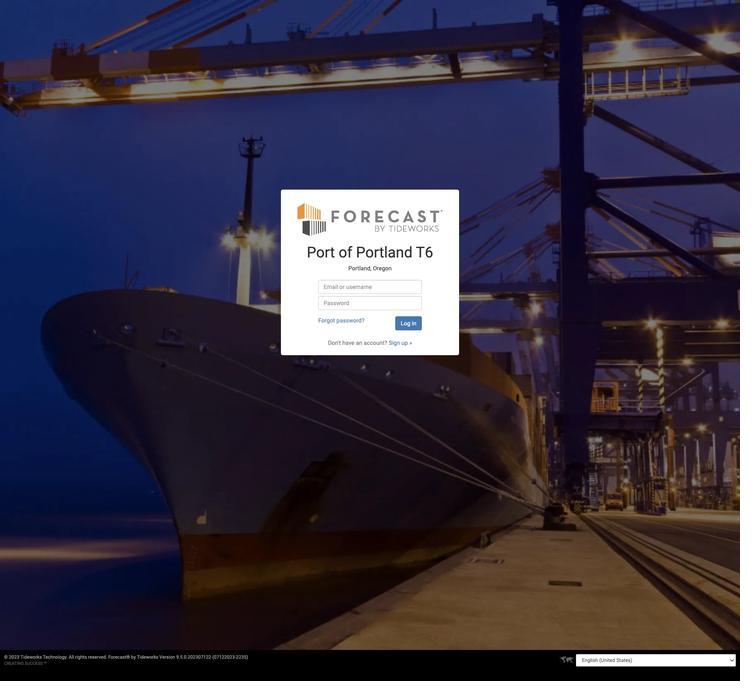 Task type: describe. For each thing, give the bounding box(es) containing it.
2235)
[[236, 655, 248, 661]]

forecast® by tideworks image
[[298, 202, 443, 237]]

log
[[401, 320, 410, 327]]

port
[[307, 244, 335, 262]]

forecast®
[[108, 655, 130, 661]]

oregon
[[373, 265, 392, 272]]

creating
[[4, 662, 24, 666]]

℠
[[44, 662, 47, 666]]

Password password field
[[318, 296, 422, 310]]

version
[[159, 655, 175, 661]]

success
[[25, 662, 43, 666]]

2023
[[9, 655, 19, 661]]

1 tideworks from the left
[[20, 655, 42, 661]]

reserved.
[[88, 655, 107, 661]]

portland
[[356, 244, 413, 262]]

password?
[[337, 317, 365, 324]]

log in button
[[395, 317, 422, 331]]

sign
[[389, 340, 400, 346]]



Task type: locate. For each thing, give the bounding box(es) containing it.
2 tideworks from the left
[[137, 655, 158, 661]]

© 2023 tideworks technology. all rights reserved. forecast® by tideworks version 9.5.0.202307122 (07122023-2235) creating success ℠
[[4, 655, 248, 666]]

port of portland t6 portland, oregon
[[307, 244, 433, 272]]

an
[[356, 340, 362, 346]]

t6
[[416, 244, 433, 262]]

all
[[69, 655, 74, 661]]

forgot
[[318, 317, 335, 324]]

tideworks right by
[[137, 655, 158, 661]]

tideworks
[[20, 655, 42, 661], [137, 655, 158, 661]]

rights
[[75, 655, 87, 661]]

technology.
[[43, 655, 68, 661]]

don't have an account? sign up »
[[328, 340, 412, 346]]

don't
[[328, 340, 341, 346]]

»
[[409, 340, 412, 346]]

9.5.0.202307122
[[176, 655, 211, 661]]

up
[[402, 340, 408, 346]]

©
[[4, 655, 8, 661]]

1 horizontal spatial tideworks
[[137, 655, 158, 661]]

in
[[412, 320, 417, 327]]

portland,
[[348, 265, 372, 272]]

forgot password? log in
[[318, 317, 417, 327]]

sign up » link
[[389, 340, 412, 346]]

forgot password? link
[[318, 317, 365, 324]]

(07122023-
[[212, 655, 236, 661]]

of
[[339, 244, 352, 262]]

Email or username text field
[[318, 280, 422, 294]]

tideworks up success
[[20, 655, 42, 661]]

account?
[[364, 340, 387, 346]]

by
[[131, 655, 136, 661]]

have
[[342, 340, 355, 346]]

0 horizontal spatial tideworks
[[20, 655, 42, 661]]



